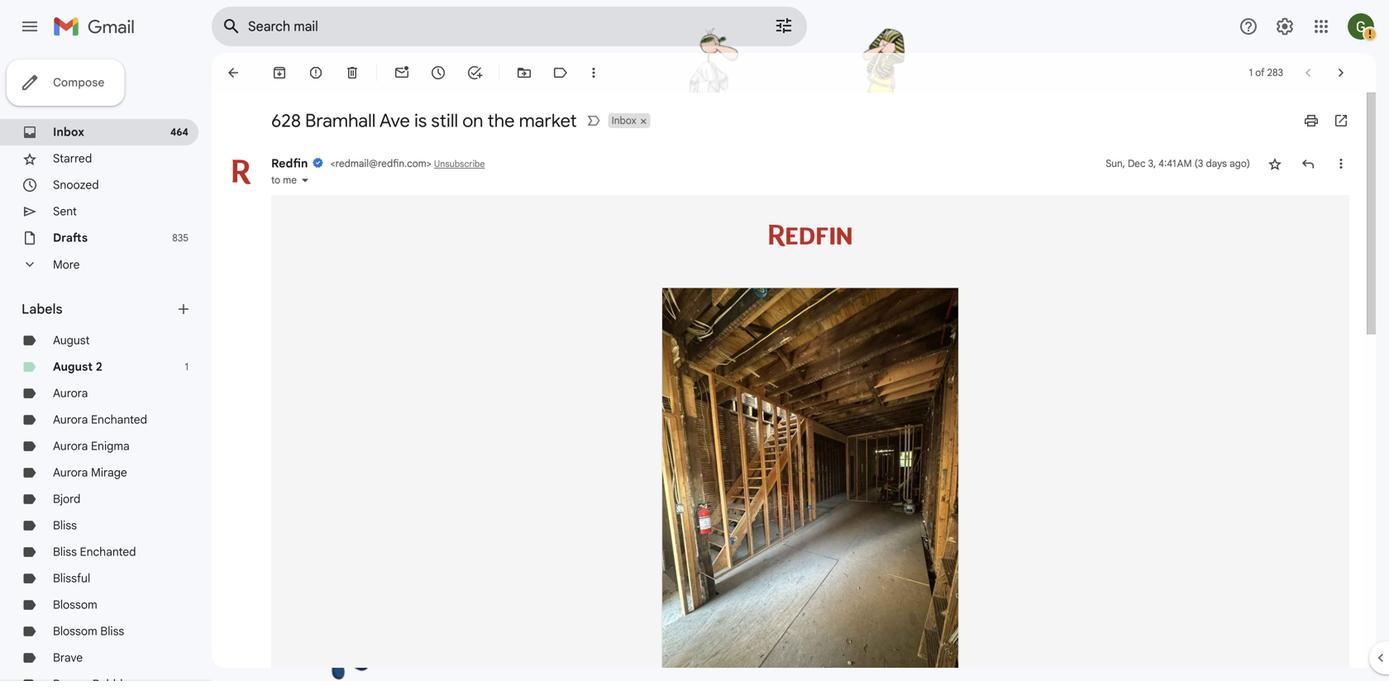 Task type: locate. For each thing, give the bounding box(es) containing it.
august 2 link
[[53, 360, 102, 374]]

bjord
[[53, 492, 81, 507]]

enchanted for aurora enchanted
[[91, 413, 147, 427]]

not starred image
[[1267, 155, 1283, 172]]

1 blossom from the top
[[53, 598, 97, 612]]

3 aurora from the top
[[53, 439, 88, 454]]

aurora for aurora mirage
[[53, 466, 88, 480]]

sent link
[[53, 204, 77, 219]]

more button
[[0, 251, 198, 278]]

blossom
[[53, 598, 97, 612], [53, 624, 97, 639]]

move to image
[[516, 65, 533, 81]]

1 horizontal spatial 1
[[1249, 67, 1253, 79]]

283
[[1267, 67, 1283, 79]]

0 vertical spatial august
[[53, 333, 90, 348]]

aurora
[[53, 386, 88, 401], [53, 413, 88, 427], [53, 439, 88, 454], [53, 466, 88, 480]]

compose
[[53, 75, 105, 90]]

on
[[462, 109, 483, 132]]

blossom down 'blissful' link
[[53, 598, 97, 612]]

dec
[[1128, 158, 1146, 170]]

4 aurora from the top
[[53, 466, 88, 480]]

1
[[1249, 67, 1253, 79], [185, 361, 189, 373]]

is
[[414, 109, 427, 132]]

464
[[170, 126, 189, 139]]

2 august from the top
[[53, 360, 93, 374]]

august
[[53, 333, 90, 348], [53, 360, 93, 374]]

inbox inside labels "navigation"
[[53, 125, 84, 139]]

august left 2
[[53, 360, 93, 374]]

0 vertical spatial 1
[[1249, 67, 1253, 79]]

inbox right market
[[612, 115, 636, 127]]

aurora mirage link
[[53, 466, 127, 480]]

inbox inside button
[[612, 115, 636, 127]]

bliss link
[[53, 519, 77, 533]]

2 blossom from the top
[[53, 624, 97, 639]]

835
[[172, 232, 189, 244]]

1 horizontal spatial inbox
[[612, 115, 636, 127]]

aurora up bjord
[[53, 466, 88, 480]]

bliss
[[53, 519, 77, 533], [53, 545, 77, 559], [100, 624, 124, 639]]

delete image
[[344, 65, 361, 81]]

bliss enchanted link
[[53, 545, 136, 559]]

(3
[[1195, 158, 1204, 170]]

sun, dec 3, 4:41 am (3 days ago)
[[1106, 158, 1250, 170]]

support image
[[1239, 17, 1259, 36]]

1 august from the top
[[53, 333, 90, 348]]

drafts link
[[53, 231, 88, 245]]

to
[[271, 174, 280, 186]]

blossom bliss link
[[53, 624, 124, 639]]

1 vertical spatial enchanted
[[80, 545, 136, 559]]

aurora mirage
[[53, 466, 127, 480]]

0 vertical spatial enchanted
[[91, 413, 147, 427]]

aurora enchanted
[[53, 413, 147, 427]]

enchanted up blissful
[[80, 545, 136, 559]]

< redmail@redfin.com >
[[330, 158, 432, 170]]

august 2
[[53, 360, 102, 374]]

inbox
[[612, 115, 636, 127], [53, 125, 84, 139]]

blossom down blossom link
[[53, 624, 97, 639]]

<
[[330, 158, 335, 170]]

redfin image
[[769, 225, 852, 246]]

blissful link
[[53, 571, 90, 586]]

3,
[[1148, 158, 1156, 170]]

add to tasks image
[[466, 65, 483, 81]]

1 vertical spatial august
[[53, 360, 93, 374]]

advanced search options image
[[767, 9, 801, 42]]

inbox button
[[608, 113, 638, 128]]

blossom link
[[53, 598, 97, 612]]

aurora up aurora mirage
[[53, 439, 88, 454]]

bliss for bliss link
[[53, 519, 77, 533]]

1 vertical spatial blossom
[[53, 624, 97, 639]]

0 vertical spatial blossom
[[53, 598, 97, 612]]

1 vertical spatial 1
[[185, 361, 189, 373]]

back to inbox image
[[225, 65, 241, 81]]

628 bramhall ave is still on the market
[[271, 109, 577, 132]]

1 aurora from the top
[[53, 386, 88, 401]]

0 vertical spatial bliss
[[53, 519, 77, 533]]

settings image
[[1275, 17, 1295, 36]]

bramhall
[[305, 109, 376, 132]]

labels heading
[[22, 301, 175, 318]]

search mail image
[[217, 12, 246, 41]]

0 horizontal spatial 1
[[185, 361, 189, 373]]

of
[[1256, 67, 1265, 79]]

0 horizontal spatial inbox
[[53, 125, 84, 139]]

2 aurora from the top
[[53, 413, 88, 427]]

blossom for blossom bliss
[[53, 624, 97, 639]]

redmail@redfin.com
[[335, 158, 427, 170]]

enchanted up enigma
[[91, 413, 147, 427]]

1 vertical spatial bliss
[[53, 545, 77, 559]]

enchanted
[[91, 413, 147, 427], [80, 545, 136, 559]]

aurora down aurora 'link'
[[53, 413, 88, 427]]

1 inside labels "navigation"
[[185, 361, 189, 373]]

1 of 283
[[1249, 67, 1283, 79]]

more
[[53, 257, 80, 272]]

august up 'august 2' link
[[53, 333, 90, 348]]

inbox for 'inbox' "link"
[[53, 125, 84, 139]]

the
[[488, 109, 515, 132]]

628
[[271, 109, 301, 132]]

aurora for aurora enigma
[[53, 439, 88, 454]]

None search field
[[212, 7, 807, 46]]

aurora down august 2
[[53, 386, 88, 401]]

inbox up "starred"
[[53, 125, 84, 139]]

2 vertical spatial bliss
[[100, 624, 124, 639]]



Task type: vqa. For each thing, say whether or not it's contained in the screenshot.
Blossom Bliss link
yes



Task type: describe. For each thing, give the bounding box(es) containing it.
report spam image
[[308, 65, 324, 81]]

sent
[[53, 204, 77, 219]]

archive image
[[271, 65, 288, 81]]

aurora enigma link
[[53, 439, 130, 454]]

main menu image
[[20, 17, 40, 36]]

august for august link
[[53, 333, 90, 348]]

labels navigation
[[0, 53, 212, 681]]

inbox for inbox button
[[612, 115, 636, 127]]

market
[[519, 109, 577, 132]]

snoozed
[[53, 178, 99, 192]]

ave
[[379, 109, 410, 132]]

august link
[[53, 333, 90, 348]]

aurora for aurora 'link'
[[53, 386, 88, 401]]

aurora link
[[53, 386, 88, 401]]

labels image
[[552, 65, 569, 81]]

mirage
[[91, 466, 127, 480]]

blossom for blossom link
[[53, 598, 97, 612]]

1 for 1 of 283
[[1249, 67, 1253, 79]]

4:41 am
[[1159, 158, 1192, 170]]

bliss enchanted
[[53, 545, 136, 559]]

bliss for bliss enchanted
[[53, 545, 77, 559]]

me
[[283, 174, 297, 186]]

gmail image
[[53, 10, 143, 43]]

older image
[[1333, 65, 1350, 81]]

still
[[431, 109, 458, 132]]

starred
[[53, 151, 92, 166]]

labels
[[22, 301, 63, 318]]

more image
[[586, 65, 602, 81]]

inbox link
[[53, 125, 84, 139]]

snoozed link
[[53, 178, 99, 192]]

1 for 1
[[185, 361, 189, 373]]

blissful
[[53, 571, 90, 586]]

enigma
[[91, 439, 130, 454]]

starred link
[[53, 151, 92, 166]]

aurora enchanted link
[[53, 413, 147, 427]]

enchanted for bliss enchanted
[[80, 545, 136, 559]]

aurora enigma
[[53, 439, 130, 454]]

to me
[[271, 174, 297, 186]]

aurora for aurora enchanted
[[53, 413, 88, 427]]

unsubscribe
[[434, 158, 485, 170]]

2
[[96, 360, 102, 374]]

brave
[[53, 651, 83, 665]]

drafts
[[53, 231, 88, 245]]

Search mail text field
[[248, 18, 728, 35]]

august for august 2
[[53, 360, 93, 374]]

blossom bliss
[[53, 624, 124, 639]]

compose button
[[7, 60, 124, 106]]

show details image
[[300, 175, 310, 185]]

redfin cell
[[271, 156, 434, 171]]

verified sender image
[[312, 157, 324, 169]]

628 bramhall ave image
[[662, 288, 958, 681]]

ago)
[[1230, 158, 1250, 170]]

redfin
[[271, 156, 308, 171]]

snooze image
[[430, 65, 447, 81]]

>
[[427, 158, 432, 170]]

sun,
[[1106, 158, 1125, 170]]

Not starred checkbox
[[1267, 155, 1283, 172]]

bjord link
[[53, 492, 81, 507]]

days
[[1206, 158, 1227, 170]]

unsubscribe link
[[434, 158, 485, 170]]

brave link
[[53, 651, 83, 665]]

redfin (redfin corporation) image
[[225, 155, 258, 189]]

sun, dec 3, 4:41 am (3 days ago) cell
[[1106, 155, 1250, 172]]



